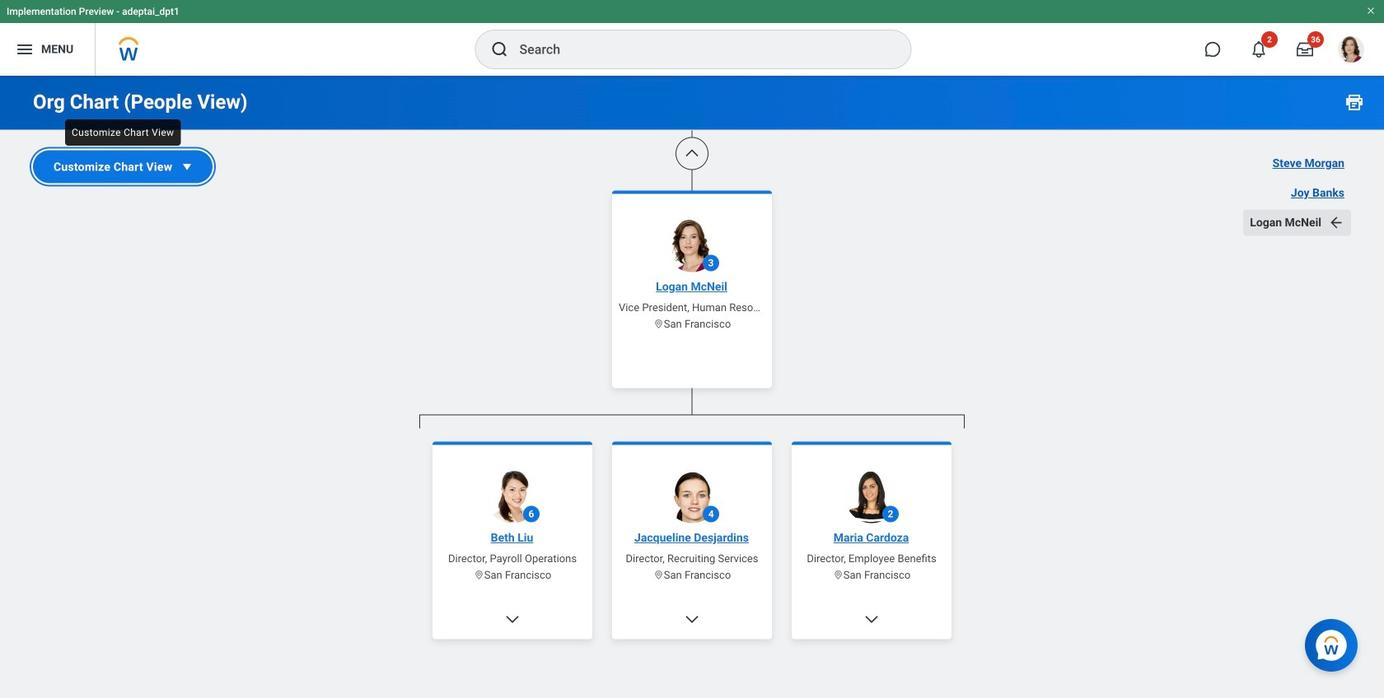 Task type: vqa. For each thing, say whether or not it's contained in the screenshot.
"View"
no



Task type: describe. For each thing, give the bounding box(es) containing it.
print org chart image
[[1345, 92, 1365, 112]]

search image
[[490, 40, 510, 59]]

3 chevron down image from the left
[[864, 612, 880, 628]]

1 chevron down image from the left
[[504, 612, 521, 628]]



Task type: locate. For each thing, give the bounding box(es) containing it.
banner
[[0, 0, 1385, 76]]

inbox large image
[[1297, 41, 1314, 58]]

2 chevron down image from the left
[[684, 612, 701, 628]]

location image
[[653, 319, 664, 330], [653, 570, 664, 581], [833, 570, 844, 581]]

chevron down image
[[504, 612, 521, 628], [684, 612, 701, 628], [864, 612, 880, 628]]

tooltip
[[60, 115, 186, 151]]

main content
[[0, 0, 1385, 699]]

logan mcneil, logan mcneil, 3 direct reports element
[[420, 429, 965, 699]]

close environment banner image
[[1367, 6, 1376, 16]]

Search Workday  search field
[[520, 31, 877, 68]]

justify image
[[15, 40, 35, 59]]

location image for third chevron down icon from left
[[833, 570, 844, 581]]

0 horizontal spatial chevron down image
[[504, 612, 521, 628]]

caret down image
[[179, 159, 196, 175]]

profile logan mcneil image
[[1338, 36, 1365, 66]]

location image for 2nd chevron down icon
[[653, 570, 664, 581]]

notifications large image
[[1251, 41, 1268, 58]]

chevron up image
[[684, 145, 701, 162]]

2 horizontal spatial chevron down image
[[864, 612, 880, 628]]

1 horizontal spatial chevron down image
[[684, 612, 701, 628]]

arrow left image
[[1329, 215, 1345, 231]]

location image
[[474, 570, 484, 581]]



